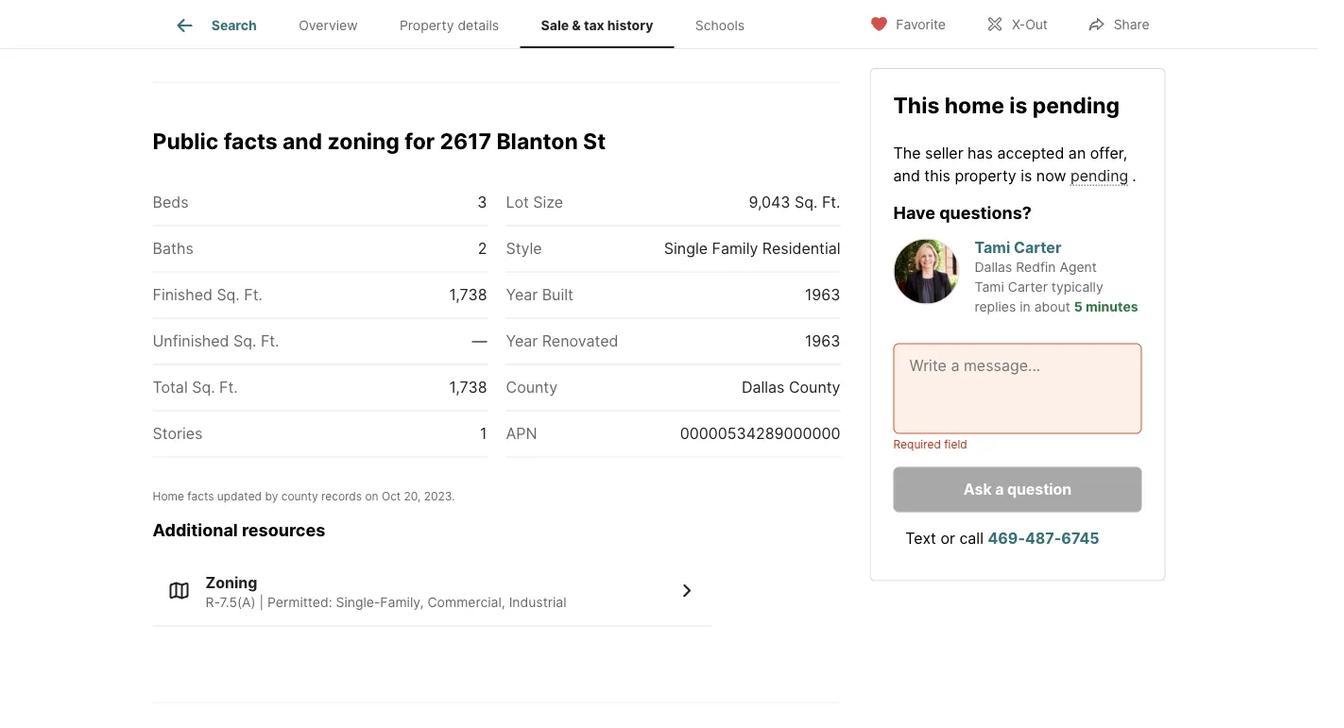 Task type: vqa. For each thing, say whether or not it's contained in the screenshot.
2617
yes



Task type: describe. For each thing, give the bounding box(es) containing it.
overview tab
[[278, 3, 379, 48]]

accepted
[[997, 143, 1064, 162]]

commercial,
[[427, 595, 505, 611]]

share
[[1114, 17, 1149, 33]]

20,
[[404, 490, 421, 503]]

6745
[[1061, 529, 1100, 548]]

the seller has accepted an offer, and this property is now
[[893, 143, 1127, 184]]

0 vertical spatial pending
[[1033, 92, 1120, 118]]

beds
[[153, 193, 189, 212]]

schools tab
[[674, 3, 766, 48]]

1963 for year renovated
[[805, 332, 840, 351]]

ft. for unfinished sq. ft.
[[261, 332, 279, 351]]

tami for tami carter typically replies in about
[[975, 279, 1004, 295]]

tax
[[584, 17, 604, 33]]

and inside the seller has accepted an offer, and this property is now
[[893, 166, 920, 184]]

ft. for finished sq. ft.
[[244, 286, 263, 304]]

field
[[944, 438, 967, 451]]

carter for tami carter typically replies in about
[[1008, 279, 1048, 295]]

size
[[533, 193, 563, 212]]

unfinished
[[153, 332, 229, 351]]

home facts updated by county records on oct 20, 2023 .
[[153, 490, 455, 503]]

dallas redfin agenttami carter image
[[893, 238, 960, 304]]

2 county from the left
[[789, 379, 840, 397]]

redfin
[[1016, 259, 1056, 275]]

a
[[995, 480, 1004, 499]]

call
[[959, 529, 984, 548]]

home
[[945, 92, 1004, 118]]

search link
[[174, 14, 257, 37]]

home
[[153, 490, 184, 503]]

469-487-6745 link
[[988, 529, 1100, 548]]

total
[[153, 379, 188, 397]]

sq. for 9,043
[[795, 193, 818, 212]]

facts for updated
[[187, 490, 214, 503]]

now
[[1036, 166, 1066, 184]]

3
[[477, 193, 487, 212]]

&
[[572, 17, 581, 33]]

1 horizontal spatial .
[[1132, 166, 1136, 184]]

9,043 sq. ft.
[[749, 193, 840, 212]]

9,043
[[749, 193, 790, 212]]

sq. for unfinished
[[233, 332, 256, 351]]

tami carter typically replies in about
[[975, 279, 1103, 315]]

1 vertical spatial .
[[452, 490, 455, 503]]

have
[[893, 202, 935, 223]]

apn
[[506, 425, 537, 443]]

overview
[[299, 17, 358, 33]]

residential
[[762, 240, 840, 258]]

favorite
[[896, 17, 946, 33]]

an
[[1069, 143, 1086, 162]]

pending .
[[1071, 166, 1136, 184]]

year for year renovated
[[506, 332, 538, 351]]

5 minutes
[[1074, 299, 1138, 315]]

public facts and zoning for 2617 blanton st
[[153, 129, 606, 155]]

sale & tax history tab
[[520, 3, 674, 48]]

details
[[458, 17, 499, 33]]

ask a question button
[[893, 467, 1142, 512]]

st
[[583, 129, 606, 155]]

stories
[[153, 425, 203, 443]]

out
[[1025, 17, 1048, 33]]

single-
[[336, 595, 380, 611]]

finished sq. ft.
[[153, 286, 263, 304]]

question
[[1007, 480, 1072, 499]]

is inside the seller has accepted an offer, and this property is now
[[1021, 166, 1032, 184]]

5
[[1074, 299, 1083, 315]]

2
[[478, 240, 487, 258]]

single family residential
[[664, 240, 840, 258]]

lot size
[[506, 193, 563, 212]]

tab list containing search
[[153, 0, 781, 48]]

renovated
[[542, 332, 618, 351]]

for
[[405, 129, 435, 155]]

0 horizontal spatial dallas
[[742, 379, 785, 397]]

tami for tami carter dallas redfin agent
[[975, 238, 1010, 257]]

single
[[664, 240, 708, 258]]

unfinished sq. ft.
[[153, 332, 279, 351]]

year for year built
[[506, 286, 538, 304]]

style
[[506, 240, 542, 258]]

by
[[265, 490, 278, 503]]

year built
[[506, 286, 573, 304]]

required field
[[893, 438, 967, 451]]

lot
[[506, 193, 529, 212]]

finished
[[153, 286, 213, 304]]

typically
[[1052, 279, 1103, 295]]

2617
[[440, 129, 491, 155]]

dallas inside tami carter dallas redfin agent
[[975, 259, 1012, 275]]

carter for tami carter dallas redfin agent
[[1014, 238, 1062, 257]]

Write a message... text field
[[909, 355, 1126, 423]]

ft. for 9,043 sq. ft.
[[822, 193, 840, 212]]

built
[[542, 286, 573, 304]]

facts for and
[[224, 129, 277, 155]]

seller
[[925, 143, 963, 162]]

required
[[893, 438, 941, 451]]



Task type: locate. For each thing, give the bounding box(es) containing it.
2 1963 from the top
[[805, 332, 840, 351]]

facts
[[224, 129, 277, 155], [187, 490, 214, 503]]

ft. down "unfinished sq. ft." at the top left of the page
[[219, 379, 238, 397]]

1 vertical spatial year
[[506, 332, 538, 351]]

0 horizontal spatial and
[[282, 129, 322, 155]]

ft. up residential
[[822, 193, 840, 212]]

pending up an
[[1033, 92, 1120, 118]]

0 vertical spatial year
[[506, 286, 538, 304]]

sq. right finished
[[217, 286, 240, 304]]

1 vertical spatial and
[[893, 166, 920, 184]]

pending
[[1033, 92, 1120, 118], [1071, 166, 1128, 184]]

county up 00000534289000000
[[789, 379, 840, 397]]

industrial
[[509, 595, 566, 611]]

zoning r-7.5(a) | permitted: single-family, commercial, industrial
[[206, 574, 566, 611]]

0 vertical spatial .
[[1132, 166, 1136, 184]]

property
[[400, 17, 454, 33]]

schools
[[695, 17, 745, 33]]

1 vertical spatial 1963
[[805, 332, 840, 351]]

1 vertical spatial facts
[[187, 490, 214, 503]]

0 vertical spatial and
[[282, 129, 322, 155]]

agent
[[1060, 259, 1097, 275]]

sale
[[541, 17, 569, 33]]

carter inside tami carter dallas redfin agent
[[1014, 238, 1062, 257]]

1 horizontal spatial dallas
[[975, 259, 1012, 275]]

1 1963 from the top
[[805, 286, 840, 304]]

1963 for year built
[[805, 286, 840, 304]]

tami up "replies"
[[975, 279, 1004, 295]]

|
[[259, 595, 264, 611]]

pending link
[[1071, 166, 1128, 184]]

and
[[282, 129, 322, 155], [893, 166, 920, 184]]

1 vertical spatial tami
[[975, 279, 1004, 295]]

sq. right total
[[192, 379, 215, 397]]

public
[[153, 129, 219, 155]]

county
[[506, 379, 558, 397], [789, 379, 840, 397]]

1963 up dallas county
[[805, 332, 840, 351]]

and left "zoning"
[[282, 129, 322, 155]]

about
[[1034, 299, 1070, 315]]

1 vertical spatial carter
[[1008, 279, 1048, 295]]

x-out
[[1012, 17, 1048, 33]]

year left the built at the top left of the page
[[506, 286, 538, 304]]

2 year from the top
[[506, 332, 538, 351]]

0 vertical spatial facts
[[224, 129, 277, 155]]

carter inside the "tami carter typically replies in about"
[[1008, 279, 1048, 295]]

0 vertical spatial tami
[[975, 238, 1010, 257]]

1963 down residential
[[805, 286, 840, 304]]

0 horizontal spatial .
[[452, 490, 455, 503]]

2 1,738 from the top
[[449, 379, 487, 397]]

carter
[[1014, 238, 1062, 257], [1008, 279, 1048, 295]]

text or call 469-487-6745
[[906, 529, 1100, 548]]

tab list
[[153, 0, 781, 48]]

1 vertical spatial dallas
[[742, 379, 785, 397]]

x-
[[1012, 17, 1025, 33]]

sq. for finished
[[217, 286, 240, 304]]

ask a question
[[964, 480, 1072, 499]]

family
[[712, 240, 758, 258]]

or
[[941, 529, 955, 548]]

ft.
[[822, 193, 840, 212], [244, 286, 263, 304], [261, 332, 279, 351], [219, 379, 238, 397]]

1 horizontal spatial facts
[[224, 129, 277, 155]]

minutes
[[1086, 299, 1138, 315]]

0 horizontal spatial county
[[506, 379, 558, 397]]

sale & tax history
[[541, 17, 653, 33]]

tami inside the "tami carter typically replies in about"
[[975, 279, 1004, 295]]

and down the the
[[893, 166, 920, 184]]

updated
[[217, 490, 262, 503]]

is down accepted
[[1021, 166, 1032, 184]]

total sq. ft.
[[153, 379, 238, 397]]

year right the —
[[506, 332, 538, 351]]

1,738
[[449, 286, 487, 304], [449, 379, 487, 397]]

dallas up 00000534289000000
[[742, 379, 785, 397]]

property
[[955, 166, 1016, 184]]

1 vertical spatial is
[[1021, 166, 1032, 184]]

zoning
[[206, 574, 257, 592]]

in
[[1020, 299, 1031, 315]]

the
[[893, 143, 921, 162]]

7.5(a)
[[220, 595, 256, 611]]

1 1,738 from the top
[[449, 286, 487, 304]]

1 vertical spatial 1,738
[[449, 379, 487, 397]]

2 tami from the top
[[975, 279, 1004, 295]]

sq.
[[795, 193, 818, 212], [217, 286, 240, 304], [233, 332, 256, 351], [192, 379, 215, 397]]

pending down offer,
[[1071, 166, 1128, 184]]

tami carter dallas redfin agent
[[975, 238, 1097, 275]]

—
[[472, 332, 487, 351]]

0 vertical spatial carter
[[1014, 238, 1062, 257]]

.
[[1132, 166, 1136, 184], [452, 490, 455, 503]]

baths
[[153, 240, 193, 258]]

1 horizontal spatial and
[[893, 166, 920, 184]]

1 horizontal spatial county
[[789, 379, 840, 397]]

0 vertical spatial 1,738
[[449, 286, 487, 304]]

this
[[893, 92, 940, 118]]

1,738 for total sq. ft.
[[449, 379, 487, 397]]

resources
[[242, 520, 325, 541]]

property details tab
[[379, 3, 520, 48]]

dallas down tami carter link
[[975, 259, 1012, 275]]

tami carter link
[[975, 238, 1062, 257]]

ft. down finished sq. ft.
[[261, 332, 279, 351]]

1 vertical spatial pending
[[1071, 166, 1128, 184]]

. right 20,
[[452, 490, 455, 503]]

sq. right the unfinished
[[233, 332, 256, 351]]

year renovated
[[506, 332, 618, 351]]

1 county from the left
[[506, 379, 558, 397]]

carter up in
[[1008, 279, 1048, 295]]

00000534289000000
[[680, 425, 840, 443]]

permitted:
[[267, 595, 332, 611]]

0 horizontal spatial facts
[[187, 490, 214, 503]]

1,738 for finished sq. ft.
[[449, 286, 487, 304]]

is
[[1009, 92, 1028, 118], [1021, 166, 1032, 184]]

have questions?
[[893, 202, 1032, 223]]

county up "apn"
[[506, 379, 558, 397]]

0 vertical spatial 1963
[[805, 286, 840, 304]]

487-
[[1025, 529, 1061, 548]]

ft. for total sq. ft.
[[219, 379, 238, 397]]

has
[[968, 143, 993, 162]]

this home is pending
[[893, 92, 1120, 118]]

search
[[211, 17, 257, 33]]

family,
[[380, 595, 424, 611]]

1,738 down the —
[[449, 379, 487, 397]]

property details
[[400, 17, 499, 33]]

records
[[321, 490, 362, 503]]

sq. right 9,043
[[795, 193, 818, 212]]

replies
[[975, 299, 1016, 315]]

1 tami from the top
[[975, 238, 1010, 257]]

469-
[[988, 529, 1025, 548]]

is right home
[[1009, 92, 1028, 118]]

1963
[[805, 286, 840, 304], [805, 332, 840, 351]]

sq. for total
[[192, 379, 215, 397]]

carter up redfin
[[1014, 238, 1062, 257]]

blanton
[[496, 129, 578, 155]]

facts right "home"
[[187, 490, 214, 503]]

facts right public
[[224, 129, 277, 155]]

offer,
[[1090, 143, 1127, 162]]

r-
[[206, 595, 220, 611]]

x-out button
[[969, 4, 1064, 43]]

additional
[[153, 520, 238, 541]]

oct
[[382, 490, 401, 503]]

0 vertical spatial is
[[1009, 92, 1028, 118]]

text
[[906, 529, 936, 548]]

questions?
[[939, 202, 1032, 223]]

share button
[[1071, 4, 1166, 43]]

1
[[480, 425, 487, 443]]

tami down questions?
[[975, 238, 1010, 257]]

1 year from the top
[[506, 286, 538, 304]]

. right pending link
[[1132, 166, 1136, 184]]

1,738 up the —
[[449, 286, 487, 304]]

0 vertical spatial dallas
[[975, 259, 1012, 275]]

ft. up "unfinished sq. ft." at the top left of the page
[[244, 286, 263, 304]]

zoning
[[327, 129, 400, 155]]

tami inside tami carter dallas redfin agent
[[975, 238, 1010, 257]]



